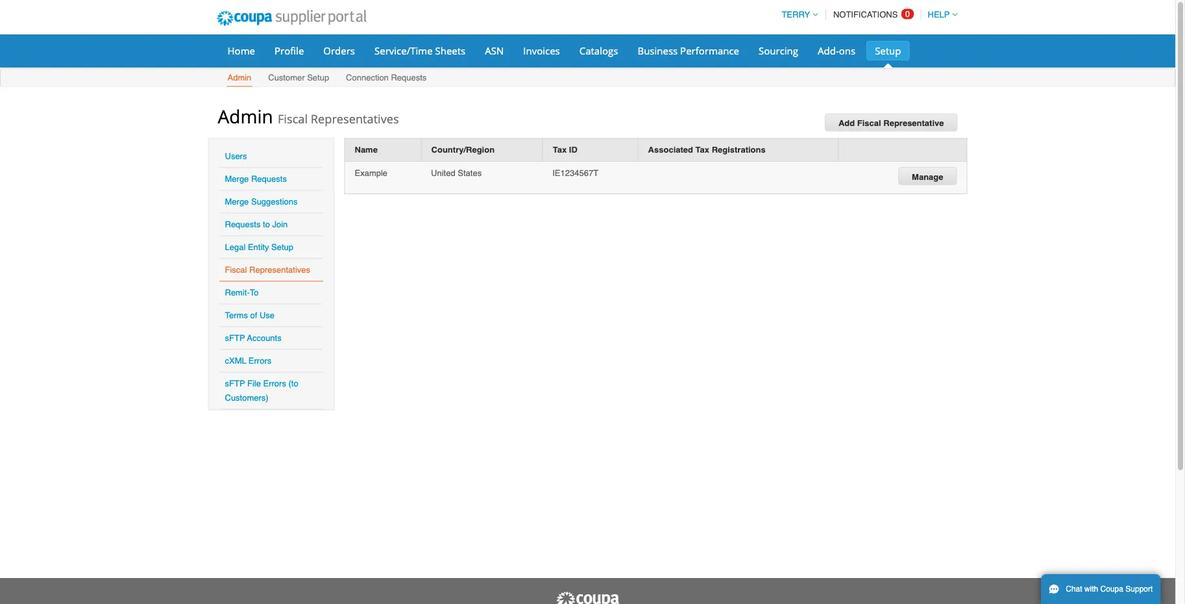 Task type: vqa. For each thing, say whether or not it's contained in the screenshot.
Business Performance LINK
yes



Task type: describe. For each thing, give the bounding box(es) containing it.
admin for admin fiscal representatives
[[218, 104, 273, 128]]

catalogs
[[580, 44, 619, 57]]

chat with coupa support
[[1067, 585, 1154, 594]]

invoices
[[524, 44, 560, 57]]

fiscal for admin
[[278, 110, 308, 127]]

terry link
[[776, 10, 819, 19]]

cxml
[[225, 356, 246, 366]]

legal entity setup
[[225, 242, 294, 252]]

performance
[[681, 44, 740, 57]]

service/time sheets
[[375, 44, 466, 57]]

orders
[[324, 44, 355, 57]]

fiscal for add
[[858, 118, 882, 128]]

catalogs link
[[571, 41, 627, 60]]

requests for merge requests
[[251, 174, 287, 184]]

0 vertical spatial coupa supplier portal image
[[208, 2, 376, 34]]

0
[[906, 9, 911, 19]]

united states
[[431, 168, 482, 178]]

connection requests link
[[346, 70, 428, 87]]

add fiscal representative
[[839, 118, 945, 128]]

of
[[250, 310, 257, 320]]

representatives inside admin fiscal representatives
[[311, 110, 399, 127]]

home link
[[219, 41, 264, 60]]

sftp accounts
[[225, 333, 282, 343]]

accounts
[[247, 333, 282, 343]]

chat with coupa support button
[[1042, 574, 1162, 604]]

support
[[1126, 585, 1154, 594]]

connection
[[346, 73, 389, 82]]

registrations
[[712, 145, 766, 155]]

example
[[355, 168, 388, 178]]

business performance
[[638, 44, 740, 57]]

requests to join
[[225, 220, 288, 229]]

notifications 0
[[834, 9, 911, 19]]

business
[[638, 44, 678, 57]]

navigation containing notifications 0
[[776, 2, 958, 27]]

2 vertical spatial requests
[[225, 220, 261, 229]]

sourcing
[[759, 44, 799, 57]]

customer setup link
[[268, 70, 330, 87]]

asn
[[485, 44, 504, 57]]

admin link
[[227, 70, 252, 87]]

states
[[458, 168, 482, 178]]

associated
[[649, 145, 694, 155]]

2 vertical spatial setup
[[272, 242, 294, 252]]

to
[[263, 220, 270, 229]]

suggestions
[[251, 197, 298, 207]]

connection requests
[[346, 73, 427, 82]]

ie1234567t
[[553, 168, 599, 178]]

tax id
[[553, 145, 578, 155]]

with
[[1085, 585, 1099, 594]]

asn link
[[477, 41, 513, 60]]

1 vertical spatial representatives
[[249, 265, 310, 275]]

add-ons link
[[810, 41, 865, 60]]

users link
[[225, 151, 247, 161]]

home
[[228, 44, 255, 57]]

id
[[569, 145, 578, 155]]

representative
[[884, 118, 945, 128]]

name
[[355, 145, 378, 155]]

customers)
[[225, 393, 269, 403]]

service/time sheets link
[[366, 41, 474, 60]]

remit-to
[[225, 288, 259, 297]]

1 vertical spatial coupa supplier portal image
[[556, 591, 621, 604]]

merge suggestions
[[225, 197, 298, 207]]

1 vertical spatial setup
[[307, 73, 329, 82]]

use
[[260, 310, 275, 320]]

admin fiscal representatives
[[218, 104, 399, 128]]

0 vertical spatial errors
[[249, 356, 272, 366]]

associated tax registrations
[[649, 145, 766, 155]]

business performance link
[[630, 41, 748, 60]]

merge for merge suggestions
[[225, 197, 249, 207]]

united
[[431, 168, 456, 178]]

remit-to link
[[225, 288, 259, 297]]

add fiscal representative link
[[825, 113, 958, 132]]

2 tax from the left
[[696, 145, 710, 155]]

sourcing link
[[751, 41, 807, 60]]

legal
[[225, 242, 246, 252]]

merge requests link
[[225, 174, 287, 184]]

sheets
[[435, 44, 466, 57]]

setup link
[[867, 41, 910, 60]]

coupa
[[1101, 585, 1124, 594]]

customer setup
[[268, 73, 329, 82]]

requests for connection requests
[[391, 73, 427, 82]]



Task type: locate. For each thing, give the bounding box(es) containing it.
setup right customer
[[307, 73, 329, 82]]

orders link
[[315, 41, 364, 60]]

cxml errors
[[225, 356, 272, 366]]

help
[[928, 10, 951, 19]]

sftp for sftp file errors (to customers)
[[225, 379, 245, 388]]

requests up 'suggestions'
[[251, 174, 287, 184]]

1 vertical spatial requests
[[251, 174, 287, 184]]

service/time
[[375, 44, 433, 57]]

help link
[[923, 10, 958, 19]]

1 vertical spatial errors
[[263, 379, 286, 388]]

merge suggestions link
[[225, 197, 298, 207]]

representatives down legal entity setup link
[[249, 265, 310, 275]]

sftp file errors (to customers)
[[225, 379, 299, 403]]

0 horizontal spatial setup
[[272, 242, 294, 252]]

terry
[[782, 10, 811, 19]]

fiscal representatives link
[[225, 265, 310, 275]]

sftp for sftp accounts
[[225, 333, 245, 343]]

sftp up customers)
[[225, 379, 245, 388]]

representatives up name
[[311, 110, 399, 127]]

0 vertical spatial requests
[[391, 73, 427, 82]]

1 horizontal spatial fiscal
[[278, 110, 308, 127]]

merge down "merge requests" link
[[225, 197, 249, 207]]

sftp
[[225, 333, 245, 343], [225, 379, 245, 388]]

add-
[[818, 44, 840, 57]]

2 merge from the top
[[225, 197, 249, 207]]

1 horizontal spatial setup
[[307, 73, 329, 82]]

errors down accounts
[[249, 356, 272, 366]]

terms of use link
[[225, 310, 275, 320]]

fiscal down legal
[[225, 265, 247, 275]]

tax right associated
[[696, 145, 710, 155]]

1 vertical spatial admin
[[218, 104, 273, 128]]

manage link
[[899, 167, 958, 185]]

requests left the to
[[225, 220, 261, 229]]

sftp file errors (to customers) link
[[225, 379, 299, 403]]

0 vertical spatial setup
[[876, 44, 902, 57]]

tax
[[553, 145, 567, 155], [696, 145, 710, 155]]

1 merge from the top
[[225, 174, 249, 184]]

legal entity setup link
[[225, 242, 294, 252]]

sftp accounts link
[[225, 333, 282, 343]]

merge requests
[[225, 174, 287, 184]]

country/region
[[432, 145, 495, 155]]

file
[[247, 379, 261, 388]]

setup down 'join'
[[272, 242, 294, 252]]

join
[[272, 220, 288, 229]]

to
[[250, 288, 259, 297]]

admin
[[228, 73, 252, 82], [218, 104, 273, 128]]

errors inside sftp file errors (to customers)
[[263, 379, 286, 388]]

0 horizontal spatial fiscal
[[225, 265, 247, 275]]

terms of use
[[225, 310, 275, 320]]

add-ons
[[818, 44, 856, 57]]

setup down notifications 0
[[876, 44, 902, 57]]

merge
[[225, 174, 249, 184], [225, 197, 249, 207]]

merge down users
[[225, 174, 249, 184]]

customer
[[268, 73, 305, 82]]

fiscal representatives
[[225, 265, 310, 275]]

navigation
[[776, 2, 958, 27]]

fiscal right add
[[858, 118, 882, 128]]

2 sftp from the top
[[225, 379, 245, 388]]

users
[[225, 151, 247, 161]]

requests down service/time
[[391, 73, 427, 82]]

terms
[[225, 310, 248, 320]]

1 tax from the left
[[553, 145, 567, 155]]

requests to join link
[[225, 220, 288, 229]]

profile link
[[266, 41, 313, 60]]

admin down admin link
[[218, 104, 273, 128]]

1 horizontal spatial coupa supplier portal image
[[556, 591, 621, 604]]

tax left id
[[553, 145, 567, 155]]

errors left (to
[[263, 379, 286, 388]]

0 vertical spatial sftp
[[225, 333, 245, 343]]

add
[[839, 118, 856, 128]]

invoices link
[[515, 41, 569, 60]]

1 vertical spatial sftp
[[225, 379, 245, 388]]

0 vertical spatial admin
[[228, 73, 252, 82]]

remit-
[[225, 288, 250, 297]]

requests inside 'link'
[[391, 73, 427, 82]]

0 vertical spatial representatives
[[311, 110, 399, 127]]

admin down "home" link
[[228, 73, 252, 82]]

1 sftp from the top
[[225, 333, 245, 343]]

profile
[[275, 44, 304, 57]]

cxml errors link
[[225, 356, 272, 366]]

sftp inside sftp file errors (to customers)
[[225, 379, 245, 388]]

sftp up "cxml"
[[225, 333, 245, 343]]

entity
[[248, 242, 269, 252]]

errors
[[249, 356, 272, 366], [263, 379, 286, 388]]

ons
[[840, 44, 856, 57]]

0 vertical spatial merge
[[225, 174, 249, 184]]

coupa supplier portal image
[[208, 2, 376, 34], [556, 591, 621, 604]]

chat
[[1067, 585, 1083, 594]]

fiscal down customer setup link
[[278, 110, 308, 127]]

fiscal inside admin fiscal representatives
[[278, 110, 308, 127]]

2 horizontal spatial fiscal
[[858, 118, 882, 128]]

2 horizontal spatial setup
[[876, 44, 902, 57]]

setup
[[876, 44, 902, 57], [307, 73, 329, 82], [272, 242, 294, 252]]

1 vertical spatial merge
[[225, 197, 249, 207]]

notifications
[[834, 10, 898, 19]]

requests
[[391, 73, 427, 82], [251, 174, 287, 184], [225, 220, 261, 229]]

1 horizontal spatial tax
[[696, 145, 710, 155]]

manage
[[913, 172, 944, 182]]

0 horizontal spatial tax
[[553, 145, 567, 155]]

admin for admin
[[228, 73, 252, 82]]

(to
[[289, 379, 299, 388]]

0 horizontal spatial coupa supplier portal image
[[208, 2, 376, 34]]

merge for merge requests
[[225, 174, 249, 184]]



